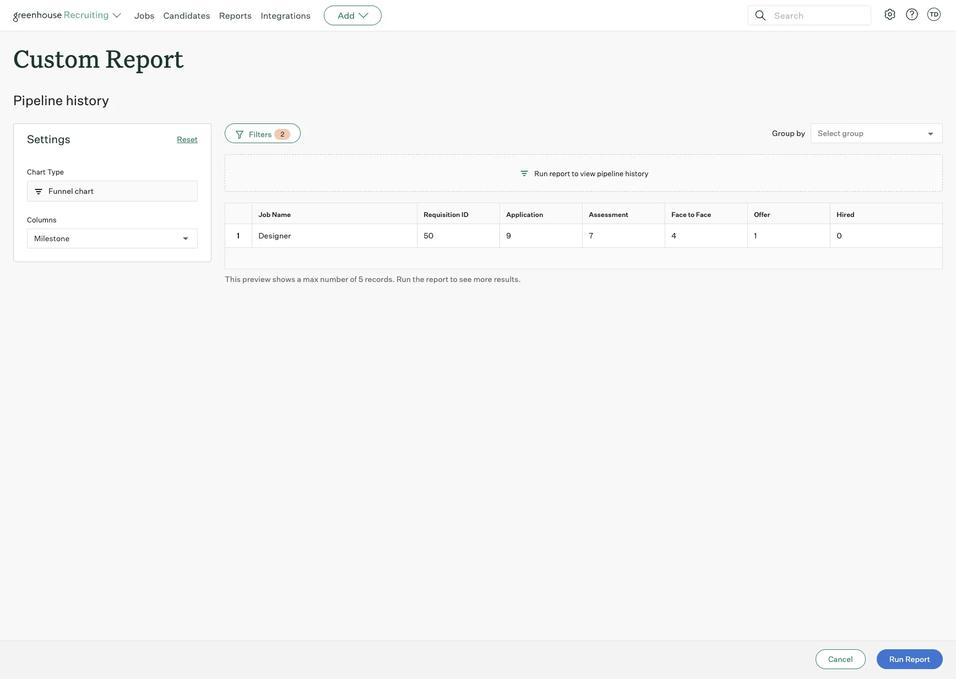 Task type: locate. For each thing, give the bounding box(es) containing it.
9
[[506, 231, 511, 240]]

2 vertical spatial run
[[890, 655, 904, 664]]

1 cell
[[225, 224, 252, 248]]

jobs link
[[134, 10, 155, 21]]

0
[[837, 231, 842, 240]]

1 vertical spatial report
[[426, 274, 449, 284]]

row
[[225, 203, 943, 226], [225, 224, 943, 248]]

pipeline history
[[13, 92, 109, 109]]

1 row from the top
[[225, 203, 943, 226]]

row group
[[225, 224, 943, 248]]

table
[[225, 203, 943, 269]]

2 horizontal spatial to
[[688, 211, 695, 219]]

1 horizontal spatial history
[[625, 169, 649, 178]]

0 horizontal spatial to
[[450, 274, 458, 284]]

run for run report
[[890, 655, 904, 664]]

integrations
[[261, 10, 311, 21]]

td button
[[928, 8, 941, 21]]

history
[[66, 92, 109, 109], [625, 169, 649, 178]]

custom report
[[13, 42, 184, 74]]

hired
[[837, 211, 855, 219]]

jobs
[[134, 10, 155, 21]]

report
[[106, 42, 184, 74], [906, 655, 931, 664]]

run report
[[890, 655, 931, 664]]

columns
[[27, 215, 57, 224]]

1 vertical spatial to
[[688, 211, 695, 219]]

1 left designer
[[237, 231, 240, 240]]

2
[[281, 130, 284, 138]]

run
[[535, 169, 548, 178], [397, 274, 411, 284], [890, 655, 904, 664]]

row group containing 1
[[225, 224, 943, 248]]

0 horizontal spatial face
[[672, 211, 687, 219]]

row down the assessment
[[225, 224, 943, 248]]

0 horizontal spatial report
[[106, 42, 184, 74]]

1 horizontal spatial report
[[906, 655, 931, 664]]

report left "view"
[[550, 169, 570, 178]]

add
[[338, 10, 355, 21]]

face to face column header
[[666, 203, 750, 226]]

integrations link
[[261, 10, 311, 21]]

1 vertical spatial report
[[906, 655, 931, 664]]

by
[[797, 128, 805, 138]]

0 vertical spatial report
[[106, 42, 184, 74]]

job
[[258, 211, 271, 219]]

offer column header
[[748, 203, 833, 226]]

report right the
[[426, 274, 449, 284]]

reports
[[219, 10, 252, 21]]

1 horizontal spatial face
[[696, 211, 712, 219]]

1 horizontal spatial 1
[[754, 231, 757, 240]]

assessment
[[589, 211, 629, 219]]

milestone
[[34, 234, 70, 243]]

1 1 from the left
[[237, 231, 240, 240]]

more
[[474, 274, 492, 284]]

table containing 1
[[225, 203, 943, 269]]

1 down offer
[[754, 231, 757, 240]]

pipeline
[[597, 169, 624, 178]]

cancel
[[829, 655, 853, 664]]

0 vertical spatial history
[[66, 92, 109, 109]]

to
[[572, 169, 579, 178], [688, 211, 695, 219], [450, 274, 458, 284]]

report inside the run report button
[[906, 655, 931, 664]]

group by
[[772, 128, 805, 138]]

history down custom report at the left of the page
[[66, 92, 109, 109]]

report for custom report
[[106, 42, 184, 74]]

chart
[[75, 187, 94, 196]]

1 vertical spatial history
[[625, 169, 649, 178]]

0 horizontal spatial 1
[[237, 231, 240, 240]]

see
[[459, 274, 472, 284]]

1 vertical spatial run
[[397, 274, 411, 284]]

0 vertical spatial to
[[572, 169, 579, 178]]

select group
[[818, 129, 864, 138]]

funnel
[[48, 187, 73, 196]]

run inside button
[[890, 655, 904, 664]]

configure image
[[884, 8, 897, 21]]

0 vertical spatial run
[[535, 169, 548, 178]]

reset
[[177, 135, 198, 144]]

records.
[[365, 274, 395, 284]]

4
[[672, 231, 677, 240]]

candidates
[[163, 10, 210, 21]]

reset link
[[177, 135, 198, 144]]

column header
[[225, 203, 255, 226]]

2 row from the top
[[225, 224, 943, 248]]

row up 7
[[225, 203, 943, 226]]

report
[[550, 169, 570, 178], [426, 274, 449, 284]]

cancel button
[[816, 650, 866, 669]]

1 face from the left
[[672, 211, 687, 219]]

1 horizontal spatial run
[[535, 169, 548, 178]]

1
[[237, 231, 240, 240], [754, 231, 757, 240]]

7
[[589, 231, 593, 240]]

td button
[[926, 6, 943, 23]]

1 horizontal spatial report
[[550, 169, 570, 178]]

2 horizontal spatial run
[[890, 655, 904, 664]]

application
[[506, 211, 543, 219]]

2 face from the left
[[696, 211, 712, 219]]

face
[[672, 211, 687, 219], [696, 211, 712, 219]]

application column header
[[500, 203, 585, 226]]

2 1 from the left
[[754, 231, 757, 240]]

history right pipeline
[[625, 169, 649, 178]]

face to face
[[672, 211, 712, 219]]

shows
[[272, 274, 295, 284]]

offer
[[754, 211, 770, 219]]



Task type: vqa. For each thing, say whether or not it's contained in the screenshot.
"Retorio AI-recruiter who automatically determines candidate fit based on their personality and communication behavior"
no



Task type: describe. For each thing, give the bounding box(es) containing it.
run for run report to view pipeline history
[[535, 169, 548, 178]]

row containing 1
[[225, 224, 943, 248]]

view
[[580, 169, 596, 178]]

job name column header
[[252, 203, 420, 226]]

run report to view pipeline history
[[535, 169, 649, 178]]

0 horizontal spatial history
[[66, 92, 109, 109]]

number
[[320, 274, 348, 284]]

requisition id
[[424, 211, 469, 219]]

group
[[772, 128, 795, 138]]

1 inside cell
[[237, 231, 240, 240]]

max
[[303, 274, 319, 284]]

2 vertical spatial to
[[450, 274, 458, 284]]

of
[[350, 274, 357, 284]]

td
[[930, 10, 939, 18]]

group
[[842, 129, 864, 138]]

0 vertical spatial report
[[550, 169, 570, 178]]

filter image
[[234, 130, 244, 139]]

funnel chart
[[48, 187, 94, 196]]

reports link
[[219, 10, 252, 21]]

0 horizontal spatial run
[[397, 274, 411, 284]]

this
[[225, 274, 241, 284]]

job name
[[258, 211, 291, 219]]

a
[[297, 274, 301, 284]]

preview
[[242, 274, 271, 284]]

to inside column header
[[688, 211, 695, 219]]

filters
[[249, 129, 272, 139]]

select
[[818, 129, 841, 138]]

row containing job name
[[225, 203, 943, 226]]

the
[[413, 274, 425, 284]]

id
[[462, 211, 469, 219]]

type
[[47, 168, 64, 176]]

greenhouse recruiting image
[[13, 9, 112, 22]]

results.
[[494, 274, 521, 284]]

50
[[424, 231, 434, 240]]

candidates link
[[163, 10, 210, 21]]

settings
[[27, 132, 70, 146]]

1 horizontal spatial to
[[572, 169, 579, 178]]

designer
[[258, 231, 291, 240]]

assessment column header
[[583, 203, 668, 226]]

chart
[[27, 168, 46, 176]]

report for run report
[[906, 655, 931, 664]]

run report button
[[877, 650, 943, 669]]

column header inside row
[[225, 203, 255, 226]]

0 horizontal spatial report
[[426, 274, 449, 284]]

name
[[272, 211, 291, 219]]

this preview shows a max number of 5 records. run the report to see more results.
[[225, 274, 521, 284]]

Search text field
[[772, 7, 861, 23]]

requisition
[[424, 211, 460, 219]]

chart type
[[27, 168, 64, 176]]

pipeline
[[13, 92, 63, 109]]

5
[[359, 274, 363, 284]]

add button
[[324, 6, 382, 25]]

requisition id column header
[[418, 203, 502, 226]]

custom
[[13, 42, 100, 74]]



